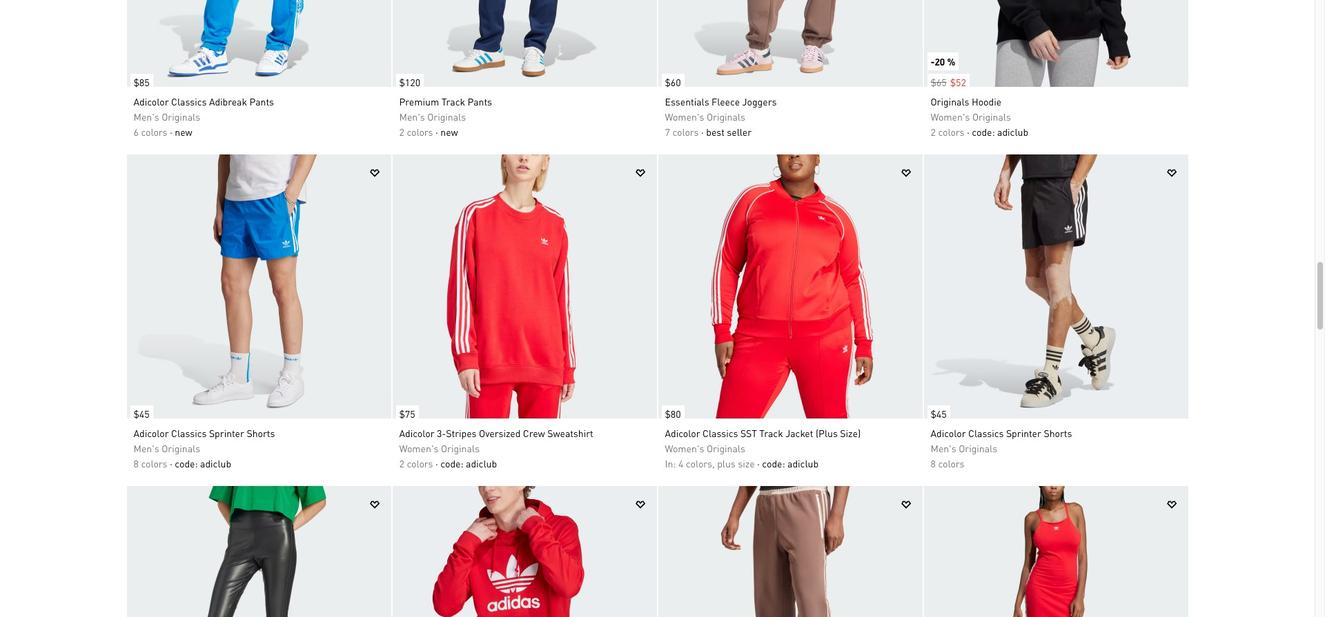 Task type: describe. For each thing, give the bounding box(es) containing it.
6
[[134, 126, 139, 138]]

colors inside adicolor classics sprinter shorts men's originals 8 colors
[[938, 458, 965, 470]]

$75
[[399, 408, 415, 421]]

2 inside adicolor 3-stripes oversized crew sweatshirt women's originals 2 colors · code: adiclub
[[399, 458, 404, 470]]

adicolor classics sprinter shorts men's originals 8 colors · code: adiclub
[[134, 427, 275, 470]]

men's for adicolor classics sprinter shorts men's originals 8 colors
[[931, 443, 956, 455]]

men's originals red adicolor classics trefoil hoodie image
[[392, 487, 657, 618]]

fleece
[[712, 95, 740, 108]]

sprinter for adicolor classics sprinter shorts men's originals 8 colors · code: adiclub
[[209, 427, 244, 440]]

· inside premium track pants men's originals 2 colors · new
[[436, 126, 438, 138]]

20
[[935, 55, 945, 68]]

colors inside premium track pants men's originals 2 colors · new
[[407, 126, 433, 138]]

colors inside adicolor classics sprinter shorts men's originals 8 colors · code: adiclub
[[141, 458, 167, 470]]

originals inside the adicolor classics sst track jacket (plus size) women's originals in: 4 colors, plus size · code: adiclub
[[707, 443, 745, 455]]

colors inside adicolor 3-stripes oversized crew sweatshirt women's originals 2 colors · code: adiclub
[[407, 458, 433, 470]]

$85 link
[[127, 67, 153, 91]]

4
[[678, 458, 684, 470]]

track inside the adicolor classics sst track jacket (plus size) women's originals in: 4 colors, plus size · code: adiclub
[[759, 427, 783, 440]]

classics for code:
[[171, 427, 207, 440]]

$45 for adicolor classics sprinter shorts men's originals 8 colors
[[931, 408, 947, 421]]

· inside adicolor 3-stripes oversized crew sweatshirt women's originals 2 colors · code: adiclub
[[436, 458, 438, 470]]

$60 link
[[658, 67, 684, 91]]

$52
[[950, 76, 966, 89]]

adibreak
[[209, 95, 247, 108]]

women's originals red adicolor 3-stripes oversized crew sweatshirt image
[[392, 155, 657, 419]]

code: inside adicolor 3-stripes oversized crew sweatshirt women's originals 2 colors · code: adiclub
[[441, 458, 464, 470]]

sprinter for adicolor classics sprinter shorts men's originals 8 colors
[[1006, 427, 1041, 440]]

$75 link
[[392, 399, 419, 423]]

originals inside adicolor classics sprinter shorts men's originals 8 colors
[[959, 443, 997, 455]]

plus
[[717, 458, 736, 470]]

adicolor for adicolor classics adibreak pants men's originals 6 colors · new
[[134, 95, 169, 108]]

best
[[706, 126, 725, 138]]

colors inside adicolor classics adibreak pants men's originals 6 colors · new
[[141, 126, 167, 138]]

adicolor classics adibreak pants men's originals 6 colors · new
[[134, 95, 274, 138]]

$80
[[665, 408, 681, 421]]

$45 link for adicolor classics sprinter shorts men's originals 8 colors · code: adiclub
[[127, 399, 153, 423]]

2 inside the originals hoodie women's originals 2 colors · code: adiclub
[[931, 126, 936, 138]]

premium
[[399, 95, 439, 108]]

women's originals black originals hoodie image
[[924, 0, 1188, 87]]

men's originals brown premium track pants image
[[658, 487, 922, 618]]

$80 link
[[658, 399, 684, 423]]

colors,
[[686, 458, 715, 470]]

men's inside premium track pants men's originals 2 colors · new
[[399, 111, 425, 123]]

adicolor classics sst track jacket (plus size) women's originals in: 4 colors, plus size · code: adiclub
[[665, 427, 861, 470]]

essentials fleece joggers women's originals 7 colors · best seller
[[665, 95, 777, 138]]

8 for adicolor classics sprinter shorts men's originals 8 colors · code: adiclub
[[134, 458, 139, 470]]

joggers
[[742, 95, 777, 108]]

-20 %
[[931, 55, 955, 68]]

women's originals black faux leather leggings image
[[127, 487, 391, 618]]

$65
[[931, 76, 947, 89]]

new inside adicolor classics adibreak pants men's originals 6 colors · new
[[175, 126, 192, 138]]

men's originals black adicolor classics sprinter shorts image
[[924, 155, 1188, 419]]

hoodie
[[972, 95, 1001, 108]]

8 for adicolor classics sprinter shorts men's originals 8 colors
[[931, 458, 936, 470]]

· inside adicolor classics sprinter shorts men's originals 8 colors · code: adiclub
[[170, 458, 172, 470]]

women's inside the originals hoodie women's originals 2 colors · code: adiclub
[[931, 111, 970, 123]]

classics for in:
[[703, 427, 738, 440]]

· inside the essentials fleece joggers women's originals 7 colors · best seller
[[701, 126, 704, 138]]

oversized
[[479, 427, 521, 440]]

adicolor for adicolor classics sst track jacket (plus size) women's originals in: 4 colors, plus size · code: adiclub
[[665, 427, 700, 440]]

originals inside adicolor classics adibreak pants men's originals 6 colors · new
[[162, 111, 200, 123]]

$45 for adicolor classics sprinter shorts men's originals 8 colors · code: adiclub
[[134, 408, 150, 421]]

women's originals red 3-stripes mini dress image
[[924, 487, 1188, 618]]

adiclub inside the originals hoodie women's originals 2 colors · code: adiclub
[[997, 126, 1028, 138]]

sst
[[740, 427, 757, 440]]

track inside premium track pants men's originals 2 colors · new
[[442, 95, 465, 108]]



Task type: vqa. For each thing, say whether or not it's contained in the screenshot.
Repellent's the Water-
no



Task type: locate. For each thing, give the bounding box(es) containing it.
sweatshirt
[[547, 427, 593, 440]]

track right sst
[[759, 427, 783, 440]]

2 sprinter from the left
[[1006, 427, 1041, 440]]

1 horizontal spatial $45 link
[[924, 399, 950, 423]]

· inside the originals hoodie women's originals 2 colors · code: adiclub
[[967, 126, 970, 138]]

1 horizontal spatial shorts
[[1044, 427, 1072, 440]]

colors inside the originals hoodie women's originals 2 colors · code: adiclub
[[938, 126, 965, 138]]

1 shorts from the left
[[247, 427, 275, 440]]

originals inside the essentials fleece joggers women's originals 7 colors · best seller
[[707, 111, 745, 123]]

1 8 from the left
[[134, 458, 139, 470]]

originals hoodie women's originals 2 colors · code: adiclub
[[931, 95, 1028, 138]]

adicolor inside the adicolor classics sst track jacket (plus size) women's originals in: 4 colors, plus size · code: adiclub
[[665, 427, 700, 440]]

classics inside adicolor classics adibreak pants men's originals 6 colors · new
[[171, 95, 207, 108]]

adicolor inside adicolor classics adibreak pants men's originals 6 colors · new
[[134, 95, 169, 108]]

1 horizontal spatial new
[[441, 126, 458, 138]]

1 horizontal spatial $45
[[931, 408, 947, 421]]

adiclub inside adicolor 3-stripes oversized crew sweatshirt women's originals 2 colors · code: adiclub
[[466, 458, 497, 470]]

$45 link
[[127, 399, 153, 423], [924, 399, 950, 423]]

1 pants from the left
[[249, 95, 274, 108]]

adiclub inside adicolor classics sprinter shorts men's originals 8 colors · code: adiclub
[[200, 458, 231, 470]]

2 down premium at the top left of page
[[399, 126, 404, 138]]

men's for adicolor classics sprinter shorts men's originals 8 colors · code: adiclub
[[134, 443, 159, 455]]

originals
[[931, 95, 969, 108], [162, 111, 200, 123], [427, 111, 466, 123], [707, 111, 745, 123], [972, 111, 1011, 123], [162, 443, 200, 455], [441, 443, 480, 455], [707, 443, 745, 455], [959, 443, 997, 455]]

men's originals blue premium track pants image
[[392, 0, 657, 87]]

sprinter inside adicolor classics sprinter shorts men's originals 8 colors · code: adiclub
[[209, 427, 244, 440]]

women's down 3-
[[399, 443, 439, 455]]

2 pants from the left
[[468, 95, 492, 108]]

8
[[134, 458, 139, 470], [931, 458, 936, 470]]

originals inside premium track pants men's originals 2 colors · new
[[427, 111, 466, 123]]

0 horizontal spatial shorts
[[247, 427, 275, 440]]

premium track pants men's originals 2 colors · new
[[399, 95, 492, 138]]

new inside premium track pants men's originals 2 colors · new
[[441, 126, 458, 138]]

women's inside adicolor 3-stripes oversized crew sweatshirt women's originals 2 colors · code: adiclub
[[399, 443, 439, 455]]

seller
[[727, 126, 752, 138]]

adicolor inside adicolor classics sprinter shorts men's originals 8 colors
[[931, 427, 966, 440]]

men's originals blue adicolor classics sprinter shorts image
[[127, 155, 391, 419]]

code: inside adicolor classics sprinter shorts men's originals 8 colors · code: adiclub
[[175, 458, 198, 470]]

women's originals red adicolor classics sst track jacket (plus size) image
[[658, 155, 922, 419]]

men's
[[134, 111, 159, 123], [399, 111, 425, 123], [134, 443, 159, 455], [931, 443, 956, 455]]

2 $45 link from the left
[[924, 399, 950, 423]]

·
[[170, 126, 172, 138], [436, 126, 438, 138], [701, 126, 704, 138], [967, 126, 970, 138], [170, 458, 172, 470], [436, 458, 438, 470], [757, 458, 760, 470]]

women's inside the adicolor classics sst track jacket (plus size) women's originals in: 4 colors, plus size · code: adiclub
[[665, 443, 704, 455]]

adicolor for adicolor classics sprinter shorts men's originals 8 colors
[[931, 427, 966, 440]]

originals inside adicolor 3-stripes oversized crew sweatshirt women's originals 2 colors · code: adiclub
[[441, 443, 480, 455]]

$45 link for adicolor classics sprinter shorts men's originals 8 colors
[[924, 399, 950, 423]]

pants right premium at the top left of page
[[468, 95, 492, 108]]

adiclub inside the adicolor classics sst track jacket (plus size) women's originals in: 4 colors, plus size · code: adiclub
[[788, 458, 819, 470]]

pants inside premium track pants men's originals 2 colors · new
[[468, 95, 492, 108]]

1 sprinter from the left
[[209, 427, 244, 440]]

0 horizontal spatial new
[[175, 126, 192, 138]]

1 $45 from the left
[[134, 408, 150, 421]]

code:
[[972, 126, 995, 138], [175, 458, 198, 470], [441, 458, 464, 470], [762, 458, 785, 470]]

jacket
[[786, 427, 813, 440]]

adicolor 3-stripes oversized crew sweatshirt women's originals 2 colors · code: adiclub
[[399, 427, 593, 470]]

colors inside the essentials fleece joggers women's originals 7 colors · best seller
[[672, 126, 699, 138]]

$65 $52
[[931, 76, 966, 89]]

1 horizontal spatial sprinter
[[1006, 427, 1041, 440]]

$120 link
[[392, 67, 424, 91]]

adicolor for adicolor classics sprinter shorts men's originals 8 colors · code: adiclub
[[134, 427, 169, 440]]

shorts inside adicolor classics sprinter shorts men's originals 8 colors · code: adiclub
[[247, 427, 275, 440]]

$120
[[399, 76, 420, 89]]

women's
[[665, 111, 704, 123], [931, 111, 970, 123], [399, 443, 439, 455], [665, 443, 704, 455]]

2 down the $75 on the bottom left
[[399, 458, 404, 470]]

men's originals blue adicolor classics adibreak pants image
[[127, 0, 391, 87]]

3-
[[437, 427, 446, 440]]

2 inside premium track pants men's originals 2 colors · new
[[399, 126, 404, 138]]

shorts
[[247, 427, 275, 440], [1044, 427, 1072, 440]]

(plus
[[816, 427, 838, 440]]

men's for adicolor classics adibreak pants men's originals 6 colors · new
[[134, 111, 159, 123]]

2
[[399, 126, 404, 138], [931, 126, 936, 138], [399, 458, 404, 470]]

1 horizontal spatial track
[[759, 427, 783, 440]]

women's inside the essentials fleece joggers women's originals 7 colors · best seller
[[665, 111, 704, 123]]

men's inside adicolor classics sprinter shorts men's originals 8 colors
[[931, 443, 956, 455]]

shorts for adicolor classics sprinter shorts men's originals 8 colors
[[1044, 427, 1072, 440]]

sprinter inside adicolor classics sprinter shorts men's originals 8 colors
[[1006, 427, 1041, 440]]

women's down $65 $52
[[931, 111, 970, 123]]

adicolor classics sprinter shorts men's originals 8 colors
[[931, 427, 1072, 470]]

adicolor for adicolor 3-stripes oversized crew sweatshirt women's originals 2 colors · code: adiclub
[[399, 427, 435, 440]]

classics inside adicolor classics sprinter shorts men's originals 8 colors
[[968, 427, 1004, 440]]

originals inside adicolor classics sprinter shorts men's originals 8 colors · code: adiclub
[[162, 443, 200, 455]]

in:
[[665, 458, 676, 470]]

8 inside adicolor classics sprinter shorts men's originals 8 colors
[[931, 458, 936, 470]]

pants right adibreak
[[249, 95, 274, 108]]

1 $45 link from the left
[[127, 399, 153, 423]]

1 new from the left
[[175, 126, 192, 138]]

8 inside adicolor classics sprinter shorts men's originals 8 colors · code: adiclub
[[134, 458, 139, 470]]

sprinter
[[209, 427, 244, 440], [1006, 427, 1041, 440]]

men's inside adicolor classics sprinter shorts men's originals 8 colors · code: adiclub
[[134, 443, 159, 455]]

2 new from the left
[[441, 126, 458, 138]]

adicolor inside adicolor classics sprinter shorts men's originals 8 colors · code: adiclub
[[134, 427, 169, 440]]

0 horizontal spatial $45 link
[[127, 399, 153, 423]]

women's originals brown essentials fleece joggers image
[[658, 0, 922, 87]]

2 down $65
[[931, 126, 936, 138]]

shorts for adicolor classics sprinter shorts men's originals 8 colors · code: adiclub
[[247, 427, 275, 440]]

classics inside the adicolor classics sst track jacket (plus size) women's originals in: 4 colors, plus size · code: adiclub
[[703, 427, 738, 440]]

1 horizontal spatial 8
[[931, 458, 936, 470]]

7
[[665, 126, 670, 138]]

0 horizontal spatial $45
[[134, 408, 150, 421]]

women's down essentials
[[665, 111, 704, 123]]

track
[[442, 95, 465, 108], [759, 427, 783, 440]]

shorts inside adicolor classics sprinter shorts men's originals 8 colors
[[1044, 427, 1072, 440]]

$45
[[134, 408, 150, 421], [931, 408, 947, 421]]

stripes
[[446, 427, 477, 440]]

0 horizontal spatial sprinter
[[209, 427, 244, 440]]

classics for new
[[171, 95, 207, 108]]

classics inside adicolor classics sprinter shorts men's originals 8 colors · code: adiclub
[[171, 427, 207, 440]]

men's inside adicolor classics adibreak pants men's originals 6 colors · new
[[134, 111, 159, 123]]

adiclub
[[997, 126, 1028, 138], [200, 458, 231, 470], [466, 458, 497, 470], [788, 458, 819, 470]]

0 vertical spatial track
[[442, 95, 465, 108]]

size
[[738, 458, 755, 470]]

%
[[947, 55, 955, 68]]

2 8 from the left
[[931, 458, 936, 470]]

· inside the adicolor classics sst track jacket (plus size) women's originals in: 4 colors, plus size · code: adiclub
[[757, 458, 760, 470]]

essentials
[[665, 95, 709, 108]]

pants
[[249, 95, 274, 108], [468, 95, 492, 108]]

new
[[175, 126, 192, 138], [441, 126, 458, 138]]

track right premium at the top left of page
[[442, 95, 465, 108]]

women's up 4
[[665, 443, 704, 455]]

adicolor
[[134, 95, 169, 108], [134, 427, 169, 440], [399, 427, 435, 440], [665, 427, 700, 440], [931, 427, 966, 440]]

pants inside adicolor classics adibreak pants men's originals 6 colors · new
[[249, 95, 274, 108]]

colors
[[141, 126, 167, 138], [407, 126, 433, 138], [672, 126, 699, 138], [938, 126, 965, 138], [141, 458, 167, 470], [407, 458, 433, 470], [938, 458, 965, 470]]

code: inside the adicolor classics sst track jacket (plus size) women's originals in: 4 colors, plus size · code: adiclub
[[762, 458, 785, 470]]

0 horizontal spatial pants
[[249, 95, 274, 108]]

$85
[[134, 76, 150, 89]]

2 shorts from the left
[[1044, 427, 1072, 440]]

size)
[[840, 427, 861, 440]]

crew
[[523, 427, 545, 440]]

code: inside the originals hoodie women's originals 2 colors · code: adiclub
[[972, 126, 995, 138]]

-
[[931, 55, 935, 68]]

1 horizontal spatial pants
[[468, 95, 492, 108]]

0 horizontal spatial 8
[[134, 458, 139, 470]]

adicolor inside adicolor 3-stripes oversized crew sweatshirt women's originals 2 colors · code: adiclub
[[399, 427, 435, 440]]

0 horizontal spatial track
[[442, 95, 465, 108]]

1 vertical spatial track
[[759, 427, 783, 440]]

· inside adicolor classics adibreak pants men's originals 6 colors · new
[[170, 126, 172, 138]]

$60
[[665, 76, 681, 89]]

2 $45 from the left
[[931, 408, 947, 421]]

classics
[[171, 95, 207, 108], [171, 427, 207, 440], [703, 427, 738, 440], [968, 427, 1004, 440]]



